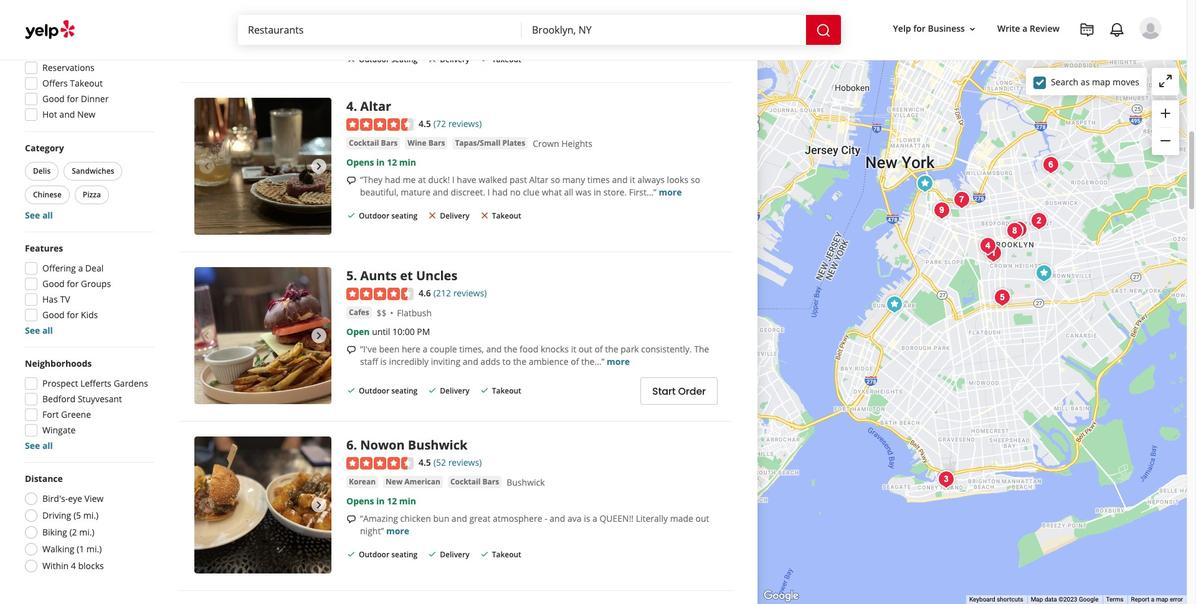 Task type: locate. For each thing, give the bounding box(es) containing it.
all down chinese 'button' at the left top of the page
[[42, 209, 53, 221]]

4.5 star rating image down nowon
[[346, 457, 414, 470]]

1 vertical spatial 4.5
[[419, 457, 431, 469]]

0 horizontal spatial out
[[579, 343, 592, 355]]

16 speech v2 image
[[346, 176, 356, 186], [346, 515, 356, 525]]

report a map error link
[[1131, 596, 1183, 603]]

seating down chicken
[[391, 550, 418, 560]]

i down walked
[[488, 186, 490, 198]]

2 4.5 star rating image from the top
[[346, 457, 414, 470]]

1 . from the top
[[354, 98, 357, 115]]

2 . from the top
[[354, 268, 357, 284]]

seating for 16 checkmark v2 image above 5
[[391, 211, 418, 221]]

opens in 12 min for altar
[[346, 156, 416, 168]]

opens down 'korean' link
[[346, 495, 374, 507]]

all inside "they had me at duck! i have walked past altar so many times and it always looks so beautiful, mature and discreet. i had no clue what all was in store. first…"
[[564, 186, 573, 198]]

sandwiches button
[[64, 162, 122, 181]]

write a review link
[[993, 18, 1065, 40]]

1 horizontal spatial none field
[[532, 23, 796, 37]]

see all down wingate
[[25, 440, 53, 452]]

reviews) right (52
[[448, 457, 482, 469]]

(52
[[434, 457, 446, 469]]

group
[[21, 11, 155, 125], [1152, 100, 1180, 155], [22, 142, 155, 222], [21, 242, 155, 337], [21, 358, 155, 452]]

open now
[[42, 31, 86, 42]]

outdoor
[[359, 54, 389, 65], [359, 211, 389, 221], [359, 386, 389, 397], [359, 550, 389, 560]]

it
[[630, 174, 635, 186], [571, 343, 576, 355]]

of left the…"
[[571, 356, 579, 368]]

0 vertical spatial map
[[1092, 76, 1111, 88]]

stuyvesant
[[78, 393, 122, 405]]

outdoor down beautiful,
[[359, 211, 389, 221]]

1 good from the top
[[42, 93, 65, 105]]

16 speech v2 image for 6
[[346, 515, 356, 525]]

2 none field from the left
[[532, 23, 796, 37]]

looks
[[667, 174, 689, 186]]

for down offers takeout
[[67, 93, 79, 105]]

for right yelp
[[914, 23, 926, 35]]

4.5 left the (72
[[419, 118, 431, 130]]

1 vertical spatial next image
[[312, 498, 327, 513]]

next image left the "amazing
[[312, 498, 327, 513]]

2 horizontal spatial more link
[[659, 186, 682, 198]]

kuun image
[[929, 198, 954, 223]]

literally
[[636, 513, 668, 525]]

open inside group
[[42, 31, 65, 42]]

within
[[42, 560, 69, 572]]

1 16 speech v2 image from the top
[[346, 176, 356, 186]]

2 previous image from the top
[[199, 329, 214, 344]]

0 vertical spatial 4.5 link
[[419, 117, 431, 131]]

0 vertical spatial previous image
[[199, 159, 214, 174]]

in down the times
[[594, 186, 601, 198]]

(212 reviews)
[[434, 288, 487, 299]]

2 vertical spatial good
[[42, 309, 65, 321]]

it inside "they had me at duck! i have walked past altar so many times and it always looks so beautiful, mature and discreet. i had no clue what all was in store. first…"
[[630, 174, 635, 186]]

moves
[[1113, 76, 1140, 88]]

the up fate.
[[565, 17, 580, 29]]

2 vertical spatial .
[[354, 437, 357, 454]]

4 outdoor seating from the top
[[359, 550, 418, 560]]

1 vertical spatial reviews)
[[453, 288, 487, 299]]

opens up "they
[[346, 156, 374, 168]]

"i've
[[360, 343, 377, 355]]

tv
[[60, 293, 70, 305]]

review
[[1030, 23, 1060, 35]]

all down wingate
[[42, 440, 53, 452]]

1 4.5 star rating image from the top
[[346, 118, 414, 131]]

2 min from the top
[[399, 495, 416, 507]]

"this
[[360, 17, 380, 29]]

bars up great
[[483, 477, 499, 487]]

bars left wine
[[381, 138, 398, 148]]

1 vertical spatial more
[[607, 356, 630, 368]]

0 horizontal spatial altar
[[360, 98, 391, 115]]

delivery down "yet"
[[440, 54, 470, 65]]

previous image
[[199, 498, 214, 513]]

none field find
[[248, 23, 512, 37]]

0 horizontal spatial more link
[[386, 525, 409, 537]]

all for neighborhoods
[[42, 440, 53, 452]]

yelp for business
[[893, 23, 965, 35]]

good up has tv
[[42, 278, 65, 290]]

1 vertical spatial see
[[25, 325, 40, 336]]

nowon bushwick image
[[1038, 152, 1063, 177]]

16 checkmark v2 image
[[346, 211, 356, 221], [346, 386, 356, 396], [480, 386, 490, 396], [480, 550, 490, 560]]

min for altar
[[399, 156, 416, 168]]

2 opens from the top
[[346, 495, 374, 507]]

2 12 from the top
[[387, 495, 397, 507]]

slideshow element for 5
[[194, 268, 331, 405]]

2 vertical spatial more link
[[386, 525, 409, 537]]

outdoor seating
[[359, 54, 418, 65], [359, 211, 418, 221], [359, 386, 418, 397], [359, 550, 418, 560]]

3 see from the top
[[25, 440, 40, 452]]

1 4.5 from the top
[[419, 118, 431, 130]]

3 seating from the top
[[391, 386, 418, 397]]

Near text field
[[532, 23, 796, 37]]

2 vertical spatial slideshow element
[[194, 437, 331, 574]]

0 vertical spatial see all button
[[25, 209, 53, 221]]

0 horizontal spatial enough
[[360, 30, 391, 42]]

16 checkmark v2 image down adds
[[480, 386, 490, 396]]

2 4.5 link from the top
[[419, 456, 431, 469]]

see all down chinese 'button' at the left top of the page
[[25, 209, 53, 221]]

3 see all from the top
[[25, 440, 53, 452]]

. left altar link
[[354, 98, 357, 115]]

info icon image
[[480, 0, 490, 9], [480, 0, 490, 9]]

great
[[469, 513, 491, 525]]

6 . nowon bushwick
[[346, 437, 468, 454]]

and
[[578, 30, 594, 42]]

was
[[576, 186, 592, 198]]

1 vertical spatial .
[[354, 268, 357, 284]]

4.6
[[419, 288, 431, 299]]

takeout down intimate
[[492, 54, 521, 65]]

next image left "i've
[[312, 329, 327, 344]]

seating down mature at left top
[[391, 211, 418, 221]]

korean link
[[346, 476, 378, 489]]

for for kids
[[67, 309, 79, 321]]

see for prospect
[[25, 440, 40, 452]]

1 min from the top
[[399, 156, 416, 168]]

2 seating from the top
[[391, 211, 418, 221]]

new american link
[[383, 476, 443, 489]]

16 close v2 image
[[428, 54, 438, 64], [428, 211, 438, 221], [480, 211, 490, 221]]

3 . from the top
[[354, 437, 357, 454]]

all down many in the left of the page
[[564, 186, 573, 198]]

4.5 link for altar
[[419, 117, 431, 131]]

yet
[[452, 30, 465, 42]]

map left error
[[1156, 596, 1169, 603]]

see up distance
[[25, 440, 40, 452]]

1 vertical spatial had
[[492, 186, 508, 198]]

space
[[582, 17, 605, 29]]

for down offering a deal
[[67, 278, 79, 290]]

fort
[[42, 409, 59, 421]]

outdoor seating down staff on the left
[[359, 386, 418, 397]]

2 horizontal spatial more
[[659, 186, 682, 198]]

0 horizontal spatial cocktail
[[349, 138, 379, 148]]

sandwiches
[[72, 166, 114, 176]]

1 previous image from the top
[[199, 159, 214, 174]]

4.6 star rating image
[[346, 288, 414, 300]]

opens in 12 min up "they
[[346, 156, 416, 168]]

notifications image
[[1110, 22, 1125, 37]]

korean
[[349, 477, 376, 487]]

a inside "i've been here a couple times, and the food knocks it out of the park consistently. the staff is incredibly inviting and adds to the ambience of the…"
[[423, 343, 428, 355]]

as
[[1081, 76, 1090, 88]]

0 vertical spatial 12
[[387, 156, 397, 168]]

0 vertical spatial cocktail bars link
[[346, 137, 400, 150]]

outdoor down night"
[[359, 550, 389, 560]]

2 vertical spatial see all button
[[25, 440, 53, 452]]

1 vertical spatial more link
[[607, 356, 630, 368]]

2 opens in 12 min from the top
[[346, 495, 416, 507]]

is right ava
[[584, 513, 590, 525]]

min for nowon
[[399, 495, 416, 507]]

3 slideshow element from the top
[[194, 437, 331, 574]]

1 horizontal spatial more
[[607, 356, 630, 368]]

0 vertical spatial opens
[[346, 156, 374, 168]]

1 horizontal spatial out
[[696, 513, 709, 525]]

1 vertical spatial slideshow element
[[194, 268, 331, 405]]

in up "they
[[376, 156, 385, 168]]

2 16 speech v2 image from the top
[[346, 515, 356, 525]]

the right consistently.
[[694, 343, 709, 355]]

more for bushwick
[[386, 525, 409, 537]]

(72 reviews)
[[434, 118, 482, 130]]

new american button
[[383, 476, 443, 489]]

3 good from the top
[[42, 309, 65, 321]]

delivery down inviting on the left bottom of page
[[440, 386, 470, 397]]

enough down are
[[503, 30, 534, 42]]

4
[[346, 98, 354, 115], [71, 560, 76, 572]]

start order link
[[640, 378, 718, 405]]

12 up beautiful,
[[387, 156, 397, 168]]

1 vertical spatial in
[[594, 186, 601, 198]]

3 outdoor seating from the top
[[359, 386, 418, 397]]

0 vertical spatial .
[[354, 98, 357, 115]]

it inside "i've been here a couple times, and the food knocks it out of the park consistently. the staff is incredibly inviting and adds to the ambience of the…"
[[571, 343, 576, 355]]

1 vertical spatial cocktail bars link
[[448, 476, 502, 489]]

2 slideshow element from the top
[[194, 268, 331, 405]]

0 vertical spatial good
[[42, 93, 65, 105]]

. left aunts
[[354, 268, 357, 284]]

open down cafes button
[[346, 326, 370, 338]]

4 outdoor from the top
[[359, 550, 389, 560]]

4.5
[[419, 118, 431, 130], [419, 457, 431, 469]]

so up what
[[551, 174, 560, 186]]

the…"
[[581, 356, 605, 368]]

. for 4
[[354, 98, 357, 115]]

a right here
[[423, 343, 428, 355]]

cocktail
[[349, 138, 379, 148], [450, 477, 481, 487]]

offering a deal
[[42, 262, 104, 274]]

group containing suggested
[[21, 11, 155, 125]]

out right made
[[696, 513, 709, 525]]

1 horizontal spatial bars
[[428, 138, 445, 148]]

good
[[42, 93, 65, 105], [42, 278, 65, 290], [42, 309, 65, 321]]

lefferts
[[80, 378, 111, 389]]

3 delivery from the top
[[440, 386, 470, 397]]

0 vertical spatial 4.5 star rating image
[[346, 118, 414, 131]]

good down has tv
[[42, 309, 65, 321]]

1 horizontal spatial cocktail bars link
[[448, 476, 502, 489]]

et
[[400, 268, 413, 284]]

open for open until 10:00 pm
[[346, 326, 370, 338]]

min
[[399, 156, 416, 168], [399, 495, 416, 507]]

for down point.
[[536, 30, 548, 42]]

4.5 star rating image
[[346, 118, 414, 131], [346, 457, 414, 470]]

2 next image from the top
[[312, 498, 327, 513]]

(212
[[434, 288, 451, 299]]

1 horizontal spatial of
[[595, 343, 603, 355]]

2 vertical spatial see
[[25, 440, 40, 452]]

delivery down the 'bun'
[[440, 550, 470, 560]]

opens for altar
[[346, 156, 374, 168]]

4.5 left (52
[[419, 457, 431, 469]]

1 see all button from the top
[[25, 209, 53, 221]]

12 for nowon
[[387, 495, 397, 507]]

4.5 link for nowon
[[419, 456, 431, 469]]

1 vertical spatial map
[[1156, 596, 1169, 603]]

terms
[[1106, 596, 1124, 603]]

16 close v2 image down mature at left top
[[428, 211, 438, 221]]

a
[[1023, 23, 1028, 35], [550, 30, 555, 42], [78, 262, 83, 274], [423, 343, 428, 355], [593, 513, 597, 525], [1151, 596, 1155, 603]]

see all down has
[[25, 325, 53, 336]]

0 vertical spatial of
[[595, 343, 603, 355]]

2 vertical spatial reviews)
[[448, 457, 482, 469]]

open down 'suggested'
[[42, 31, 65, 42]]

plates
[[502, 138, 525, 148]]

good for good for groups
[[42, 278, 65, 290]]

altar image
[[975, 233, 1000, 258]]

0 vertical spatial 4.5
[[419, 118, 431, 130]]

opens in 12 min for nowon bushwick
[[346, 495, 416, 507]]

16 checkmark v2 image down great
[[480, 550, 490, 560]]

©2023
[[1059, 596, 1078, 603]]

previous image
[[199, 159, 214, 174], [199, 329, 214, 344]]

more link for bushwick
[[386, 525, 409, 537]]

1 12 from the top
[[387, 156, 397, 168]]

outdoor seating for 16 checkmark v2 image underneath 16 speech v2 image
[[359, 386, 418, 397]]

driving
[[42, 510, 71, 522]]

0 vertical spatial mi.)
[[83, 510, 99, 522]]

slideshow element for 4
[[194, 98, 331, 235]]

2 vertical spatial more
[[386, 525, 409, 537]]

16 close v2 image down family,
[[428, 54, 438, 64]]

4 down walking (1 mi.)
[[71, 560, 76, 572]]

0 vertical spatial reviews)
[[448, 118, 482, 130]]

Find text field
[[248, 23, 512, 37]]

for down restaurant
[[393, 30, 405, 42]]

cocktail bars down altar link
[[349, 138, 398, 148]]

more down the park
[[607, 356, 630, 368]]

. left nowon
[[354, 437, 357, 454]]

None field
[[248, 23, 512, 37], [532, 23, 796, 37]]

0 horizontal spatial cocktail bars
[[349, 138, 398, 148]]

1 vertical spatial new
[[386, 477, 403, 487]]

0 horizontal spatial it
[[571, 343, 576, 355]]

made
[[670, 513, 693, 525]]

jeremy m. image
[[1140, 17, 1162, 39]]

eva's x cinco de mayo image
[[882, 292, 907, 317]]

1 horizontal spatial altar
[[529, 174, 549, 186]]

1 vertical spatial cocktail
[[450, 477, 481, 487]]

biking
[[42, 527, 67, 538]]

neighborhoods
[[25, 358, 92, 369]]

0 vertical spatial see all
[[25, 209, 53, 221]]

more link down the park
[[607, 356, 630, 368]]

see
[[25, 209, 40, 221], [25, 325, 40, 336], [25, 440, 40, 452]]

is inside "i've been here a couple times, and the food knocks it out of the park consistently. the staff is incredibly inviting and adds to the ambience of the…"
[[380, 356, 387, 368]]

group containing category
[[22, 142, 155, 222]]

cocktail bars link down the (52 reviews) at bottom left
[[448, 476, 502, 489]]

2 see all from the top
[[25, 325, 53, 336]]

more for et
[[607, 356, 630, 368]]

all for features
[[42, 325, 53, 336]]

1 outdoor seating from the top
[[359, 54, 418, 65]]

0 vertical spatial it
[[630, 174, 635, 186]]

out inside "amazing chicken bun and great atmosphere - and ava is a queen!! literally made out night"
[[696, 513, 709, 525]]

1 vertical spatial opens in 12 min
[[346, 495, 416, 507]]

2 good from the top
[[42, 278, 65, 290]]

1 horizontal spatial new
[[386, 477, 403, 487]]

0 vertical spatial open
[[42, 31, 65, 42]]

1 vertical spatial 4.5 star rating image
[[346, 457, 414, 470]]

12 up the "amazing
[[387, 495, 397, 507]]

see all button for offering a deal
[[25, 325, 53, 336]]

0 horizontal spatial new
[[77, 108, 95, 120]]

altar inside "they had me at duck! i have walked past altar so many times and it always looks so beautiful, mature and discreet. i had no clue what all was in store. first…"
[[529, 174, 549, 186]]

0 horizontal spatial i
[[452, 174, 455, 186]]

1 opens in 12 min from the top
[[346, 156, 416, 168]]

takeout down no
[[492, 211, 521, 221]]

all
[[564, 186, 573, 198], [42, 209, 53, 221], [42, 325, 53, 336], [42, 440, 53, 452]]

1 vertical spatial altar
[[529, 174, 549, 186]]

1 so from the left
[[551, 174, 560, 186]]

$$
[[377, 307, 387, 319]]

fate.
[[557, 30, 575, 42]]

a inside "amazing chicken bun and great atmosphere - and ava is a queen!! literally made out night"
[[593, 513, 597, 525]]

16 close v2 image
[[346, 54, 356, 64]]

4.5 for altar
[[419, 118, 431, 130]]

the up the to
[[504, 343, 517, 355]]

0 horizontal spatial none field
[[248, 23, 512, 37]]

see all button for prospect lefferts gardens
[[25, 440, 53, 452]]

slideshow element
[[194, 98, 331, 235], [194, 268, 331, 405], [194, 437, 331, 574]]

2 see all button from the top
[[25, 325, 53, 336]]

always
[[638, 174, 665, 186]]

the left the park
[[605, 343, 619, 355]]

16 checkmark v2 image
[[480, 54, 490, 64], [428, 386, 438, 396], [346, 550, 356, 560], [428, 550, 438, 560]]

1 horizontal spatial more link
[[607, 356, 630, 368]]

1 vertical spatial cocktail bars
[[450, 477, 499, 487]]

3 see all button from the top
[[25, 440, 53, 452]]

2 outdoor from the top
[[359, 211, 389, 221]]

1 vertical spatial mi.)
[[79, 527, 94, 538]]

group containing features
[[21, 242, 155, 337]]

1 vertical spatial opens
[[346, 495, 374, 507]]

1 horizontal spatial map
[[1156, 596, 1169, 603]]

see all button down has
[[25, 325, 53, 336]]

seating
[[391, 54, 418, 65], [391, 211, 418, 221], [391, 386, 418, 397], [391, 550, 418, 560]]

is down been
[[380, 356, 387, 368]]

16 speech v2 image left the "amazing
[[346, 515, 356, 525]]

opens in 12 min
[[346, 156, 416, 168], [346, 495, 416, 507]]

0 horizontal spatial so
[[551, 174, 560, 186]]

2 4.5 from the top
[[419, 457, 431, 469]]

a right ava
[[593, 513, 597, 525]]

1 vertical spatial 12
[[387, 495, 397, 507]]

1 opens from the top
[[346, 156, 374, 168]]

1 4.5 link from the top
[[419, 117, 431, 131]]

previous image for 4
[[199, 159, 214, 174]]

1 vertical spatial see all
[[25, 325, 53, 336]]

1 slideshow element from the top
[[194, 98, 331, 235]]

0 vertical spatial see
[[25, 209, 40, 221]]

deal
[[85, 262, 104, 274]]

more down looks
[[659, 186, 682, 198]]

cocktail bars link
[[346, 137, 400, 150], [448, 476, 502, 489]]

1 vertical spatial of
[[571, 356, 579, 368]]

1 seating from the top
[[391, 54, 418, 65]]

had left me
[[385, 174, 400, 186]]

had
[[385, 174, 400, 186], [492, 186, 508, 198]]

1 vertical spatial good
[[42, 278, 65, 290]]

aunts et uncles image
[[990, 285, 1015, 310]]

0 horizontal spatial cocktail bars button
[[346, 137, 400, 150]]

2 vertical spatial see all
[[25, 440, 53, 452]]

option group
[[21, 473, 155, 576]]

16 speech v2 image left "they
[[346, 176, 356, 186]]

bird's-
[[42, 493, 68, 505]]

and inside "this restaurant is dope! the servers are on point. the space is bright and cheerful enough for the family, yet intimate enough for a fate. and the food.  the…"
[[643, 17, 658, 29]]

next image
[[312, 329, 327, 344], [312, 498, 327, 513]]

new down dinner
[[77, 108, 95, 120]]

1 horizontal spatial cocktail
[[450, 477, 481, 487]]

16 close v2 image for 16 close v2 icon at the top of page
[[428, 54, 438, 64]]

so right looks
[[691, 174, 700, 186]]

new left "american"
[[386, 477, 403, 487]]

no
[[510, 186, 521, 198]]

reviews)
[[448, 118, 482, 130], [453, 288, 487, 299], [448, 457, 482, 469]]

for left kids
[[67, 309, 79, 321]]

for inside the yelp for business button
[[914, 23, 926, 35]]

0 vertical spatial min
[[399, 156, 416, 168]]

out inside "i've been here a couple times, and the food knocks it out of the park consistently. the staff is incredibly inviting and adds to the ambience of the…"
[[579, 343, 592, 355]]

outdoor seating down find field
[[359, 54, 418, 65]]

times,
[[459, 343, 484, 355]]

2 outdoor seating from the top
[[359, 211, 418, 221]]

cocktail bars button up "they
[[346, 137, 400, 150]]

1 vertical spatial i
[[488, 186, 490, 198]]

0 horizontal spatial open
[[42, 31, 65, 42]]

6
[[346, 437, 354, 454]]

1 horizontal spatial cocktail bars button
[[448, 476, 502, 489]]

here
[[402, 343, 421, 355]]

1 horizontal spatial bushwick
[[507, 477, 545, 489]]

4.6 link
[[419, 286, 431, 300]]

"amazing
[[360, 513, 398, 525]]

walked
[[479, 174, 507, 186]]

1 vertical spatial 4.5 link
[[419, 456, 431, 469]]

1 vertical spatial 4
[[71, 560, 76, 572]]

out
[[579, 343, 592, 355], [696, 513, 709, 525]]

uncles
[[416, 268, 458, 284]]

4 left altar link
[[346, 98, 354, 115]]

night"
[[360, 525, 384, 537]]

0 vertical spatial had
[[385, 174, 400, 186]]

0 vertical spatial more link
[[659, 186, 682, 198]]

0 vertical spatial more
[[659, 186, 682, 198]]

next image for 5 . aunts et uncles
[[312, 329, 327, 344]]

1 none field from the left
[[248, 23, 512, 37]]

see all button down chinese 'button' at the left top of the page
[[25, 209, 53, 221]]

2 vertical spatial in
[[376, 495, 385, 507]]

10:00
[[393, 326, 415, 338]]

4.5 link left the (72
[[419, 117, 431, 131]]

map region
[[744, 0, 1196, 604]]

more down chicken
[[386, 525, 409, 537]]

had down walked
[[492, 186, 508, 198]]

2 see from the top
[[25, 325, 40, 336]]

min up me
[[399, 156, 416, 168]]

1 vertical spatial min
[[399, 495, 416, 507]]

bedford
[[42, 393, 75, 405]]

0 vertical spatial slideshow element
[[194, 98, 331, 235]]

4.5 star rating image down altar link
[[346, 118, 414, 131]]

None search field
[[238, 15, 844, 45]]

0 vertical spatial in
[[376, 156, 385, 168]]

1 next image from the top
[[312, 329, 327, 344]]

more link
[[659, 186, 682, 198], [607, 356, 630, 368], [386, 525, 409, 537]]

open for open now
[[42, 31, 65, 42]]

all down the good for kids at the left bottom of page
[[42, 325, 53, 336]]

0 vertical spatial i
[[452, 174, 455, 186]]

it up first…" on the top right
[[630, 174, 635, 186]]

a inside "this restaurant is dope! the servers are on point. the space is bright and cheerful enough for the family, yet intimate enough for a fate. and the food.  the…"
[[550, 30, 555, 42]]



Task type: describe. For each thing, give the bounding box(es) containing it.
first…"
[[629, 186, 657, 198]]

1 horizontal spatial had
[[492, 186, 508, 198]]

gardens
[[114, 378, 148, 389]]

aunts
[[360, 268, 397, 284]]

discreet.
[[451, 186, 485, 198]]

delis
[[33, 166, 51, 176]]

all for category
[[42, 209, 53, 221]]

0 horizontal spatial bushwick
[[408, 437, 468, 454]]

in for 6 . nowon bushwick
[[376, 495, 385, 507]]

. for 5
[[354, 268, 357, 284]]

user actions element
[[883, 16, 1180, 92]]

map for moves
[[1092, 76, 1111, 88]]

(2
[[69, 527, 77, 538]]

(52 reviews) link
[[434, 456, 482, 469]]

"amazing chicken bun and great atmosphere - and ava is a queen!! literally made out night"
[[360, 513, 709, 537]]

seating for 16 close v2 icon at the top of page
[[391, 54, 418, 65]]

for for groups
[[67, 278, 79, 290]]

dope!
[[436, 17, 459, 29]]

reviews) for 5 . aunts et uncles
[[453, 288, 487, 299]]

. for 6
[[354, 437, 357, 454]]

google image
[[761, 588, 802, 604]]

intimate
[[467, 30, 501, 42]]

see for offering
[[25, 325, 40, 336]]

is up family,
[[427, 17, 433, 29]]

korean button
[[346, 476, 378, 489]]

the down restaurant
[[407, 30, 421, 42]]

1 delivery from the top
[[440, 54, 470, 65]]

1 horizontal spatial the
[[565, 17, 580, 29]]

wine bars button
[[405, 137, 448, 150]]

for for dinner
[[67, 93, 79, 105]]

16 all you can eat v2 image
[[346, 0, 356, 9]]

mi.) for walking (1 mi.)
[[87, 543, 102, 555]]

12 for altar
[[387, 156, 397, 168]]

and right 'hot'
[[59, 108, 75, 120]]

group containing neighborhoods
[[21, 358, 155, 452]]

the inside "i've been here a couple times, and the food knocks it out of the park consistently. the staff is incredibly inviting and adds to the ambience of the…"
[[694, 343, 709, 355]]

"they
[[360, 174, 383, 186]]

business
[[928, 23, 965, 35]]

1 vertical spatial cocktail bars button
[[448, 476, 502, 489]]

good for good for kids
[[42, 309, 65, 321]]

16 full bar v2 image
[[433, 0, 443, 9]]

view
[[84, 493, 104, 505]]

incredibly
[[389, 356, 429, 368]]

expand map image
[[1158, 73, 1173, 88]]

4.5 for nowon
[[419, 457, 431, 469]]

16 checkmark v2 image down 16 speech v2 image
[[346, 386, 356, 396]]

fort greene
[[42, 409, 91, 421]]

distance
[[25, 473, 63, 485]]

projects image
[[1080, 22, 1095, 37]]

search image
[[816, 23, 831, 38]]

and down duck!
[[433, 186, 448, 198]]

and down times,
[[463, 356, 478, 368]]

3 outdoor from the top
[[359, 386, 389, 397]]

within 4 blocks
[[42, 560, 104, 572]]

google
[[1079, 596, 1099, 603]]

store.
[[604, 186, 627, 198]]

cornbread brooklyn image
[[981, 241, 1006, 266]]

bars inside wine bars button
[[428, 138, 445, 148]]

16 checkmark v2 image up 5
[[346, 211, 356, 221]]

has tv
[[42, 293, 70, 305]]

chinese
[[33, 189, 62, 200]]

walking (1 mi.)
[[42, 543, 102, 555]]

0 vertical spatial cocktail
[[349, 138, 379, 148]]

previous image for 5
[[199, 329, 214, 344]]

1 enough from the left
[[360, 30, 391, 42]]

couple
[[430, 343, 457, 355]]

me
[[403, 174, 416, 186]]

bedford stuyvesant
[[42, 393, 122, 405]]

1 horizontal spatial i
[[488, 186, 490, 198]]

1 see all from the top
[[25, 209, 53, 221]]

yelp
[[893, 23, 911, 35]]

three maples image
[[1002, 218, 1027, 243]]

and up store.
[[612, 174, 628, 186]]

beautiful,
[[360, 186, 399, 198]]

16 close v2 image down the 'discreet.' in the top left of the page
[[480, 211, 490, 221]]

been
[[379, 343, 400, 355]]

the right the to
[[513, 356, 527, 368]]

reservations
[[42, 62, 95, 74]]

0 horizontal spatial bars
[[381, 138, 398, 148]]

on di run image
[[1032, 261, 1056, 286]]

0 vertical spatial altar
[[360, 98, 391, 115]]

16 close v2 image for 16 checkmark v2 image above 5
[[428, 211, 438, 221]]

(212 reviews) link
[[434, 286, 487, 300]]

american
[[405, 477, 440, 487]]

tapas/small plates
[[455, 138, 525, 148]]

new inside button
[[386, 477, 403, 487]]

seating for 16 checkmark v2 image underneath 16 speech v2 image
[[391, 386, 418, 397]]

(72
[[434, 118, 446, 130]]

2 delivery from the top
[[440, 211, 470, 221]]

for for business
[[914, 23, 926, 35]]

error
[[1170, 596, 1183, 603]]

blocks
[[78, 560, 104, 572]]

see all for prospect
[[25, 440, 53, 452]]

mi.) for driving (5 mi.)
[[83, 510, 99, 522]]

cheerful
[[661, 17, 694, 29]]

option group containing distance
[[21, 473, 155, 576]]

on
[[526, 17, 537, 29]]

1 outdoor from the top
[[359, 54, 389, 65]]

knocks
[[541, 343, 569, 355]]

wine
[[408, 138, 427, 148]]

is inside "amazing chicken bun and great atmosphere - and ava is a queen!! literally made out night"
[[584, 513, 590, 525]]

is up food.
[[608, 17, 614, 29]]

restaurant
[[382, 17, 425, 29]]

and up adds
[[486, 343, 502, 355]]

past
[[510, 174, 527, 186]]

takeout down the to
[[492, 386, 521, 397]]

cafes button
[[346, 307, 372, 319]]

in inside "they had me at duck! i have walked past altar so many times and it always looks so beautiful, mature and discreet. i had no clue what all was in store. first…"
[[594, 186, 601, 198]]

4 seating from the top
[[391, 550, 418, 560]]

outdoor seating for 16 checkmark v2 image above 5
[[359, 211, 418, 221]]

pizza
[[83, 189, 101, 200]]

features
[[25, 242, 63, 254]]

and right the 'bun'
[[452, 513, 467, 525]]

0 horizontal spatial the
[[461, 17, 476, 29]]

new american
[[386, 477, 440, 487]]

16 speech v2 image for 4
[[346, 176, 356, 186]]

16 chevron down v2 image
[[968, 24, 978, 34]]

0 horizontal spatial cocktail bars link
[[346, 137, 400, 150]]

4 delivery from the top
[[440, 550, 470, 560]]

in for 4 . altar
[[376, 156, 385, 168]]

0 vertical spatial cocktail bars button
[[346, 137, 400, 150]]

keyboard
[[969, 596, 996, 603]]

the…"
[[635, 30, 660, 42]]

kids
[[81, 309, 98, 321]]

bird's-eye view
[[42, 493, 104, 505]]

4.5 star rating image for altar
[[346, 118, 414, 131]]

1 horizontal spatial cocktail bars
[[450, 477, 499, 487]]

the down space
[[596, 30, 610, 42]]

until
[[372, 326, 390, 338]]

write a review
[[998, 23, 1060, 35]]

see all for offering
[[25, 325, 53, 336]]

0 horizontal spatial 4
[[71, 560, 76, 572]]

map for error
[[1156, 596, 1169, 603]]

delis button
[[25, 162, 59, 181]]

chicken
[[400, 513, 431, 525]]

the wreck image
[[1007, 217, 1032, 242]]

2 horizontal spatial bars
[[483, 477, 499, 487]]

mi.) for biking (2 mi.)
[[79, 527, 94, 538]]

report a map error
[[1131, 596, 1183, 603]]

wine bars
[[408, 138, 445, 148]]

1 vertical spatial bushwick
[[507, 477, 545, 489]]

atmosphere
[[493, 513, 542, 525]]

aunts et uncles link
[[360, 268, 458, 284]]

2 so from the left
[[691, 174, 700, 186]]

a right write
[[1023, 23, 1028, 35]]

keyboard shortcuts
[[969, 596, 1024, 603]]

outdoor seating for 16 close v2 icon at the top of page
[[359, 54, 418, 65]]

"they had me at duck! i have walked past altar so many times and it always looks so beautiful, mature and discreet. i had no clue what all was in store. first…"
[[360, 174, 700, 198]]

mature
[[401, 186, 431, 198]]

bright
[[616, 17, 641, 29]]

write
[[998, 23, 1020, 35]]

and right -
[[550, 513, 565, 525]]

(5
[[73, 510, 81, 522]]

tapas/small
[[455, 138, 501, 148]]

many
[[562, 174, 585, 186]]

-
[[545, 513, 548, 525]]

a right report
[[1151, 596, 1155, 603]]

next image for 6 . nowon bushwick
[[312, 498, 327, 513]]

trad room image
[[1027, 208, 1051, 233]]

clue
[[523, 186, 540, 198]]

opens for nowon bushwick
[[346, 495, 374, 507]]

map
[[1031, 596, 1043, 603]]

0 vertical spatial cocktail bars
[[349, 138, 398, 148]]

2 enough from the left
[[503, 30, 534, 42]]

0 vertical spatial new
[[77, 108, 95, 120]]

servers
[[478, 17, 508, 29]]

crab house brooklyn all you can eat seafood image
[[934, 467, 959, 492]]

park
[[621, 343, 639, 355]]

none field "near"
[[532, 23, 796, 37]]

crown heights
[[533, 138, 593, 150]]

4 . altar
[[346, 98, 391, 115]]

4.5 star rating image for nowon bushwick
[[346, 457, 414, 470]]

at
[[418, 174, 426, 186]]

zoom out image
[[1158, 133, 1173, 148]]

good for good for dinner
[[42, 93, 65, 105]]

a left the deal
[[78, 262, 83, 274]]

slideshow element for 6
[[194, 437, 331, 574]]

offers
[[42, 77, 68, 89]]

pm
[[417, 326, 430, 338]]

poppy's image
[[913, 171, 937, 196]]

zhongzhong noodles - brooklyn image
[[949, 187, 974, 212]]

next image
[[312, 159, 327, 174]]

5
[[346, 268, 354, 284]]

takeout down atmosphere
[[492, 550, 521, 560]]

now
[[67, 31, 86, 42]]

what
[[542, 186, 562, 198]]

1 horizontal spatial 4
[[346, 98, 354, 115]]

takeout up dinner
[[70, 77, 103, 89]]

zoom in image
[[1158, 106, 1173, 121]]

chinese button
[[25, 186, 70, 204]]

16 speech v2 image
[[346, 345, 356, 355]]

1 see from the top
[[25, 209, 40, 221]]

more link for et
[[607, 356, 630, 368]]

reviews) for 6 . nowon bushwick
[[448, 457, 482, 469]]

reviews) for 4 . altar
[[448, 118, 482, 130]]



Task type: vqa. For each thing, say whether or not it's contained in the screenshot.
korean button
yes



